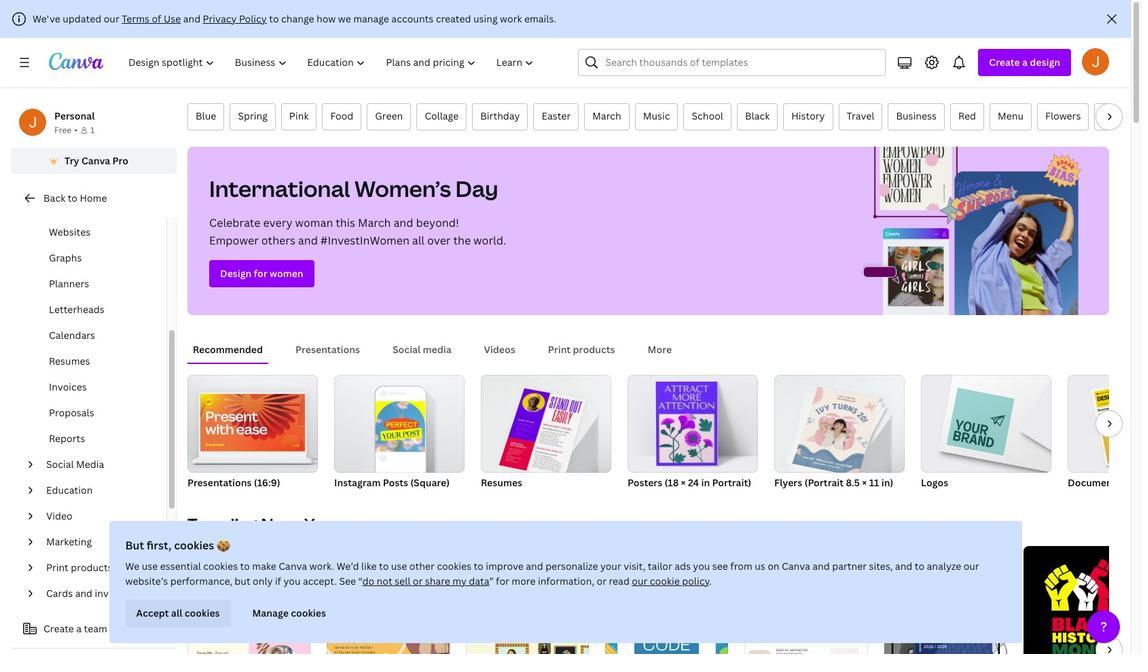 Task type: vqa. For each thing, say whether or not it's contained in the screenshot.
card.
no



Task type: describe. For each thing, give the bounding box(es) containing it.
red
[[958, 109, 976, 122]]

visit,
[[624, 560, 646, 573]]

flyers
[[774, 476, 802, 489]]

accept all cookies
[[136, 607, 220, 620]]

to right policy
[[269, 12, 279, 25]]

calendars
[[49, 329, 95, 342]]

data
[[469, 575, 489, 588]]

flyers (portrait 8.5 × 11 in)
[[774, 476, 894, 489]]

march link
[[584, 103, 630, 130]]

blue
[[196, 109, 216, 122]]

pink and blue geometric qr code placement flyer image
[[605, 546, 729, 654]]

woman
[[295, 215, 333, 230]]

empower
[[209, 233, 259, 248]]

cookies up my
[[437, 560, 471, 573]]

and left beyond!
[[394, 215, 413, 230]]

spring link
[[230, 103, 276, 130]]

updated
[[63, 12, 101, 25]]

in)
[[882, 476, 894, 489]]

work
[[500, 12, 522, 25]]

this
[[336, 215, 355, 230]]

to left the analyze
[[915, 560, 925, 573]]

Search search field
[[606, 50, 877, 75]]

create for create a team
[[43, 622, 74, 635]]

from
[[730, 560, 753, 573]]

march inside button
[[592, 109, 621, 122]]

design
[[1030, 56, 1060, 69]]

try canva pro
[[65, 154, 128, 167]]

history link
[[783, 103, 833, 130]]

privacy policy link
[[203, 12, 267, 25]]

how
[[317, 12, 336, 25]]

🍪
[[217, 538, 230, 553]]

business link
[[888, 103, 945, 130]]

and left partner
[[813, 560, 830, 573]]

privacy
[[203, 12, 237, 25]]

do
[[362, 575, 374, 588]]

using
[[473, 12, 498, 25]]

presentations for presentations
[[296, 343, 360, 356]]

2 × from the left
[[862, 476, 867, 489]]

document image
[[1068, 375, 1141, 473]]

1 vertical spatial resumes
[[481, 476, 522, 489]]

social for social media
[[46, 458, 74, 471]]

video
[[46, 509, 72, 522]]

print products for the print products button in the bottom of the page
[[548, 343, 615, 356]]

for inside design for women link
[[254, 267, 267, 280]]

to right back
[[68, 192, 77, 204]]

black
[[745, 109, 770, 122]]

to up data
[[474, 560, 483, 573]]

see
[[339, 575, 356, 588]]

design
[[220, 267, 252, 280]]

cards and invitations
[[46, 587, 143, 600]]

international
[[209, 174, 350, 203]]

videos
[[484, 343, 515, 356]]

easter
[[542, 109, 571, 122]]

policy
[[239, 12, 267, 25]]

all inside "button"
[[171, 607, 182, 620]]

instagram posts (square)
[[334, 476, 450, 489]]

policy
[[682, 575, 709, 588]]

create a team
[[43, 622, 107, 635]]

(18
[[665, 476, 679, 489]]

march inside celebrate every woman this march and beyond! empower others and #investinwomen all over the world.
[[358, 215, 391, 230]]

presentation (16:9) image inside presentations (16:9) link
[[200, 394, 305, 452]]

top level navigation element
[[120, 49, 546, 76]]

websites link
[[22, 219, 166, 245]]

graphs link
[[22, 245, 166, 271]]

instagram posts (square) link
[[334, 375, 465, 492]]

cookies inside button
[[291, 607, 326, 620]]

green link
[[367, 103, 411, 130]]

women
[[270, 267, 303, 280]]

black link
[[737, 103, 778, 130]]

blue link
[[187, 103, 224, 130]]

1 horizontal spatial you
[[693, 560, 710, 573]]

1 or from the left
[[413, 575, 423, 588]]

cards and invitations link
[[41, 581, 158, 607]]

of
[[152, 12, 161, 25]]

on
[[768, 560, 780, 573]]

accept all cookies button
[[125, 600, 231, 627]]

1 horizontal spatial our
[[632, 575, 648, 588]]

2 use from the left
[[391, 560, 407, 573]]

pink button
[[281, 103, 317, 130]]

spring
[[238, 109, 268, 122]]

back
[[43, 192, 65, 204]]

first,
[[147, 538, 171, 553]]

our inside we use essential cookies to make canva work. we'd like to use other cookies to improve and personalize your visit, tailor ads you see from us on canva and partner sites, and to analyze our website's performance, but only if you accept. see "
[[964, 560, 979, 573]]

world.
[[473, 233, 506, 248]]

print products for print products "link"
[[46, 561, 113, 574]]

1 horizontal spatial resumes link
[[481, 375, 611, 492]]

beige and white informative webinars newsletter image
[[745, 546, 868, 654]]

black button
[[737, 103, 778, 130]]

use
[[164, 12, 181, 25]]

flowers button
[[1037, 103, 1089, 130]]

1 × from the left
[[681, 476, 686, 489]]

2 horizontal spatial canva
[[782, 560, 810, 573]]

video link
[[41, 503, 158, 529]]

24
[[688, 476, 699, 489]]

menu link
[[990, 103, 1032, 130]]

planners link
[[22, 271, 166, 297]]

posts
[[383, 476, 408, 489]]

food link
[[322, 103, 362, 130]]

create a design button
[[978, 49, 1071, 76]]

flowers link
[[1037, 103, 1089, 130]]

social media link
[[41, 452, 158, 478]]

recommended button
[[187, 337, 268, 363]]

to up the 'but'
[[240, 560, 250, 573]]

flyers (portrait 8.5 × 11 in) link
[[774, 375, 905, 492]]

other
[[409, 560, 435, 573]]

flyer (portrait 8.5 × 11 in) image inside flyers (portrait 8.5 × 11 in) link
[[792, 387, 880, 477]]

products for the print products button in the bottom of the page
[[573, 343, 615, 356]]

invitations
[[95, 587, 143, 600]]

but first, cookies 🍪 dialog
[[109, 521, 1022, 643]]

cookies inside "button"
[[185, 607, 220, 620]]

accounts
[[392, 12, 434, 25]]

change
[[281, 12, 314, 25]]

canva inside button
[[81, 154, 110, 167]]

pink link
[[281, 103, 317, 130]]

over
[[427, 233, 451, 248]]

print for the print products button in the bottom of the page
[[548, 343, 571, 356]]

international women's day
[[209, 174, 498, 203]]

others
[[261, 233, 295, 248]]

we've
[[33, 12, 60, 25]]



Task type: locate. For each thing, give the bounding box(es) containing it.
print
[[548, 343, 571, 356], [46, 561, 69, 574]]

0 horizontal spatial resumes
[[49, 355, 90, 368]]

1 horizontal spatial products
[[573, 343, 615, 356]]

logo image
[[921, 375, 1052, 473], [947, 388, 1015, 456]]

0 vertical spatial our
[[104, 12, 119, 25]]

0 vertical spatial social
[[393, 343, 421, 356]]

easter button
[[534, 103, 579, 130]]

or
[[413, 575, 423, 588], [597, 575, 607, 588]]

to
[[269, 12, 279, 25], [68, 192, 77, 204], [240, 560, 250, 573], [379, 560, 389, 573], [474, 560, 483, 573], [915, 560, 925, 573]]

create inside dropdown button
[[989, 56, 1020, 69]]

our down visit,
[[632, 575, 648, 588]]

accept.
[[303, 575, 337, 588]]

history button
[[783, 103, 833, 130]]

social media
[[46, 458, 104, 471]]

march
[[592, 109, 621, 122], [358, 215, 391, 230]]

all right "accept"
[[171, 607, 182, 620]]

presentations (16:9)
[[187, 476, 280, 489]]

green button
[[367, 103, 411, 130]]

1 horizontal spatial social
[[393, 343, 421, 356]]

or down the your
[[597, 575, 607, 588]]

nature
[[1103, 109, 1134, 122]]

products left more
[[573, 343, 615, 356]]

march up the #investinwomen
[[358, 215, 391, 230]]

analyze
[[927, 560, 961, 573]]

and right cards
[[75, 587, 92, 600]]

canva
[[81, 154, 110, 167], [279, 560, 307, 573], [782, 560, 810, 573]]

all inside celebrate every woman this march and beyond! empower others and #investinwomen all over the world.
[[412, 233, 425, 248]]

work.
[[309, 560, 334, 573]]

media
[[76, 458, 104, 471]]

products inside button
[[573, 343, 615, 356]]

0 vertical spatial for
[[254, 267, 267, 280]]

print products inside button
[[548, 343, 615, 356]]

logos link
[[921, 375, 1052, 492]]

and down woman
[[298, 233, 318, 248]]

1 vertical spatial print products
[[46, 561, 113, 574]]

do not sell or share my data link
[[362, 575, 489, 588]]

0 horizontal spatial a
[[76, 622, 82, 635]]

1 horizontal spatial resumes
[[481, 476, 522, 489]]

grey & blue professional employe handbook booklet image
[[884, 546, 1007, 654]]

0 horizontal spatial print products
[[46, 561, 113, 574]]

resume image
[[481, 375, 611, 473], [499, 388, 586, 479]]

celebrate every woman this march and beyond! empower others and #investinwomen all over the world.
[[209, 215, 506, 248]]

(portrait
[[805, 476, 844, 489]]

1 use from the left
[[142, 560, 158, 573]]

maps
[[74, 200, 99, 213]]

green
[[375, 109, 403, 122]]

pink beige abstract playful school email newsletter image
[[187, 546, 311, 654]]

1 horizontal spatial canva
[[279, 560, 307, 573]]

ads
[[675, 560, 691, 573]]

or right sell
[[413, 575, 423, 588]]

0 vertical spatial print products
[[548, 343, 615, 356]]

near
[[261, 513, 301, 535]]

planners
[[49, 277, 89, 290]]

music link
[[635, 103, 678, 130]]

tailor
[[648, 560, 672, 573]]

a left 'design' at the right of page
[[1022, 56, 1028, 69]]

your
[[600, 560, 621, 573]]

calendars link
[[22, 323, 166, 348]]

presentations button
[[290, 337, 365, 363]]

proposals
[[49, 406, 94, 419]]

and right sites,
[[895, 560, 913, 573]]

1 vertical spatial for
[[496, 575, 509, 588]]

None search field
[[578, 49, 886, 76]]

and right the use
[[183, 12, 201, 25]]

documents
[[1068, 476, 1121, 489]]

yellow simple museum art flyer image
[[466, 546, 589, 654]]

our left terms
[[104, 12, 119, 25]]

products up cards and invitations
[[71, 561, 113, 574]]

and up do not sell or share my data " for more information, or read our cookie policy .
[[526, 560, 543, 573]]

a
[[1022, 56, 1028, 69], [76, 622, 82, 635]]

flyer (portrait 8.5 × 11 in) image
[[774, 375, 905, 473], [792, 387, 880, 477]]

poster (18 × 24 in portrait) image up "24"
[[628, 375, 758, 473]]

sites,
[[869, 560, 893, 573]]

for inside "but first, cookies 🍪" dialog
[[496, 575, 509, 588]]

1 vertical spatial march
[[358, 215, 391, 230]]

1 vertical spatial our
[[964, 560, 979, 573]]

1 vertical spatial all
[[171, 607, 182, 620]]

every
[[263, 215, 292, 230]]

1 horizontal spatial use
[[391, 560, 407, 573]]

essential
[[160, 560, 201, 573]]

logo image inside logos link
[[947, 388, 1015, 456]]

× left the 11
[[862, 476, 867, 489]]

0 horizontal spatial march
[[358, 215, 391, 230]]

easter link
[[534, 103, 579, 130]]

0 horizontal spatial our
[[104, 12, 119, 25]]

to right like
[[379, 560, 389, 573]]

print up cards
[[46, 561, 69, 574]]

collage link
[[417, 103, 467, 130]]

not
[[377, 575, 392, 588]]

print inside button
[[548, 343, 571, 356]]

nature button
[[1095, 103, 1141, 130]]

create down cards
[[43, 622, 74, 635]]

0 vertical spatial print
[[548, 343, 571, 356]]

1 vertical spatial print
[[46, 561, 69, 574]]

make
[[252, 560, 276, 573]]

0 horizontal spatial products
[[71, 561, 113, 574]]

0 vertical spatial resumes
[[49, 355, 90, 368]]

a for design
[[1022, 56, 1028, 69]]

1 vertical spatial a
[[76, 622, 82, 635]]

create a design
[[989, 56, 1060, 69]]

use up website's
[[142, 560, 158, 573]]

1 horizontal spatial ×
[[862, 476, 867, 489]]

1 horizontal spatial create
[[989, 56, 1020, 69]]

products for print products "link"
[[71, 561, 113, 574]]

graphs
[[49, 251, 82, 264]]

0 vertical spatial you
[[693, 560, 710, 573]]

1 vertical spatial create
[[43, 622, 74, 635]]

0 horizontal spatial canva
[[81, 154, 110, 167]]

"
[[489, 575, 494, 588]]

international women's day image
[[857, 147, 1109, 315]]

instagram post (square) image inside the instagram posts (square) link
[[375, 401, 425, 452]]

2 horizontal spatial our
[[964, 560, 979, 573]]

print products inside "link"
[[46, 561, 113, 574]]

you right if
[[284, 575, 301, 588]]

for right design
[[254, 267, 267, 280]]

our right the analyze
[[964, 560, 979, 573]]

canva right on
[[782, 560, 810, 573]]

create
[[989, 56, 1020, 69], [43, 622, 74, 635]]

personalize
[[546, 560, 598, 573]]

business button
[[888, 103, 945, 130]]

1 vertical spatial you
[[284, 575, 301, 588]]

create for create a design
[[989, 56, 1020, 69]]

social
[[393, 343, 421, 356], [46, 458, 74, 471]]

a for team
[[76, 622, 82, 635]]

invoices
[[49, 380, 87, 393]]

0 horizontal spatial or
[[413, 575, 423, 588]]

cookies down 🍪
[[203, 560, 238, 573]]

more
[[648, 343, 672, 356]]

women's
[[355, 174, 451, 203]]

jeremy miller image
[[1082, 48, 1109, 75]]

portrait)
[[712, 476, 751, 489]]

(16:9)
[[254, 476, 280, 489]]

(square)
[[410, 476, 450, 489]]

for right "
[[496, 575, 509, 588]]

0 horizontal spatial print
[[46, 561, 69, 574]]

create left 'design' at the right of page
[[989, 56, 1020, 69]]

manage
[[353, 12, 389, 25]]

school
[[692, 109, 723, 122]]

0 horizontal spatial for
[[254, 267, 267, 280]]

logos
[[921, 476, 948, 489]]

0 horizontal spatial resumes link
[[22, 348, 166, 374]]

a inside button
[[76, 622, 82, 635]]

you
[[693, 560, 710, 573], [284, 575, 301, 588]]

•
[[74, 124, 77, 136]]

0 horizontal spatial you
[[284, 575, 301, 588]]

0 vertical spatial create
[[989, 56, 1020, 69]]

social for social media
[[393, 343, 421, 356]]

canva right try
[[81, 154, 110, 167]]

and
[[183, 12, 201, 25], [394, 215, 413, 230], [298, 233, 318, 248], [526, 560, 543, 573], [813, 560, 830, 573], [895, 560, 913, 573], [75, 587, 92, 600]]

spring button
[[230, 103, 276, 130]]

1 vertical spatial products
[[71, 561, 113, 574]]

1 vertical spatial presentations
[[187, 476, 252, 489]]

print inside print products "link"
[[46, 561, 69, 574]]

share
[[425, 575, 450, 588]]

1 horizontal spatial print
[[548, 343, 571, 356]]

but
[[235, 575, 250, 588]]

cookies down performance,
[[185, 607, 220, 620]]

print for print products "link"
[[46, 561, 69, 574]]

social media button
[[387, 337, 457, 363]]

terms
[[122, 12, 149, 25]]

1 horizontal spatial presentations
[[296, 343, 360, 356]]

for
[[254, 267, 267, 280], [496, 575, 509, 588]]

food
[[330, 109, 353, 122]]

poster (18 × 24 in portrait) image
[[628, 375, 758, 473], [656, 382, 718, 466]]

0 horizontal spatial all
[[171, 607, 182, 620]]

1 vertical spatial resumes link
[[481, 375, 611, 492]]

0 vertical spatial resumes link
[[22, 348, 166, 374]]

1 horizontal spatial all
[[412, 233, 425, 248]]

1 horizontal spatial or
[[597, 575, 607, 588]]

proposals link
[[22, 400, 166, 426]]

poster (18 × 24 in portrait) image inside the posters (18 × 24 in portrait) link
[[656, 382, 718, 466]]

0 vertical spatial products
[[573, 343, 615, 356]]

use up sell
[[391, 560, 407, 573]]

0 horizontal spatial presentations
[[187, 476, 252, 489]]

0 horizontal spatial create
[[43, 622, 74, 635]]

create a team button
[[11, 615, 177, 643]]

birthday link
[[472, 103, 528, 130]]

0 horizontal spatial ×
[[681, 476, 686, 489]]

× left "24"
[[681, 476, 686, 489]]

letterheads link
[[22, 297, 166, 323]]

instagram post (square) image
[[334, 375, 465, 473], [375, 401, 425, 452]]

print products
[[548, 343, 615, 356], [46, 561, 113, 574]]

1 horizontal spatial a
[[1022, 56, 1028, 69]]

cookie
[[650, 575, 680, 588]]

2 vertical spatial our
[[632, 575, 648, 588]]

business
[[896, 109, 937, 122]]

us
[[755, 560, 765, 573]]

0 vertical spatial march
[[592, 109, 621, 122]]

red button
[[950, 103, 984, 130]]

a inside dropdown button
[[1022, 56, 1028, 69]]

march left music in the right top of the page
[[592, 109, 621, 122]]

you
[[304, 513, 334, 535]]

presentations for presentations (16:9)
[[187, 476, 252, 489]]

music button
[[635, 103, 678, 130]]

2 or from the left
[[597, 575, 607, 588]]

poster (18 × 24 in portrait) image up posters (18 × 24 in portrait)
[[656, 382, 718, 466]]

march button
[[584, 103, 630, 130]]

a left team
[[76, 622, 82, 635]]

1 horizontal spatial march
[[592, 109, 621, 122]]

1 horizontal spatial for
[[496, 575, 509, 588]]

canva up if
[[279, 560, 307, 573]]

all left over
[[412, 233, 425, 248]]

0 vertical spatial all
[[412, 233, 425, 248]]

softball tournament flyer image
[[327, 546, 450, 654]]

presentation (16:9) image
[[187, 375, 318, 473], [200, 394, 305, 452]]

0 horizontal spatial social
[[46, 458, 74, 471]]

create inside button
[[43, 622, 74, 635]]

education
[[46, 484, 93, 497]]

presentations inside "button"
[[296, 343, 360, 356]]

0 vertical spatial a
[[1022, 56, 1028, 69]]

invoices link
[[22, 374, 166, 400]]

0 vertical spatial presentations
[[296, 343, 360, 356]]

marketing link
[[41, 529, 158, 555]]

cookies up essential
[[174, 538, 214, 553]]

media
[[423, 343, 451, 356]]

you up policy
[[693, 560, 710, 573]]

cookies down accept. at the bottom left of page
[[291, 607, 326, 620]]

1 vertical spatial social
[[46, 458, 74, 471]]

music
[[643, 109, 670, 122]]

1 horizontal spatial print products
[[548, 343, 615, 356]]

social down reports
[[46, 458, 74, 471]]

print products button
[[543, 337, 621, 363]]

×
[[681, 476, 686, 489], [862, 476, 867, 489]]

trending near you
[[187, 513, 334, 535]]

colourful african pattern black history month a3 poster image
[[1023, 546, 1141, 654]]

social inside "button"
[[393, 343, 421, 356]]

products inside "link"
[[71, 561, 113, 574]]

0 horizontal spatial use
[[142, 560, 158, 573]]

print right videos
[[548, 343, 571, 356]]

#investinwomen
[[321, 233, 410, 248]]

social left media
[[393, 343, 421, 356]]



